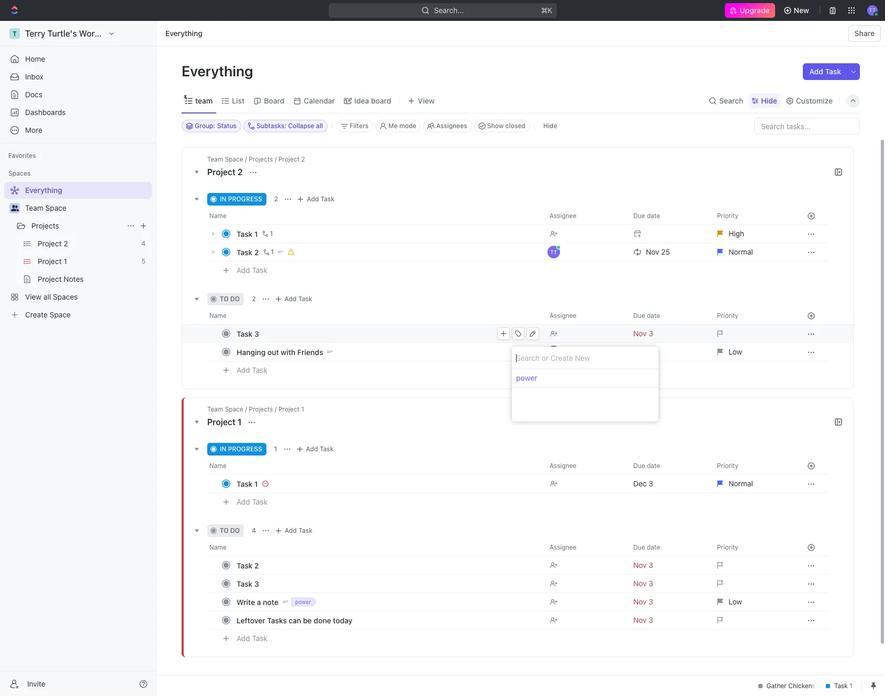Task type: vqa. For each thing, say whether or not it's contained in the screenshot.
Project 1 progress
yes



Task type: locate. For each thing, give the bounding box(es) containing it.
1 ‎task from the top
[[237, 480, 253, 489]]

1 horizontal spatial hide
[[761, 96, 777, 105]]

‎task for ‎task 2
[[237, 562, 253, 570]]

out
[[268, 348, 279, 357]]

1 to do from the top
[[220, 295, 240, 303]]

to for 2
[[220, 295, 229, 303]]

‎task 2 link
[[234, 558, 541, 574]]

1 vertical spatial task 3
[[237, 580, 259, 589]]

to for 1
[[220, 527, 229, 535]]

1 project from the top
[[207, 168, 236, 177]]

task
[[825, 67, 841, 76], [321, 195, 335, 203], [237, 230, 253, 238], [237, 248, 253, 257], [252, 266, 268, 275], [298, 295, 312, 303], [237, 330, 253, 339], [252, 366, 268, 375], [320, 446, 334, 453], [252, 498, 268, 507], [299, 527, 313, 535], [237, 580, 253, 589], [252, 634, 268, 643]]

0 vertical spatial 1 button
[[260, 229, 275, 239]]

idea
[[354, 96, 369, 105]]

in down project 2 on the left
[[220, 195, 226, 203]]

2 progress from the top
[[228, 446, 262, 453]]

1 vertical spatial ‎task
[[237, 562, 253, 570]]

hide button
[[539, 120, 562, 132]]

upgrade link
[[725, 3, 775, 18]]

task 3
[[237, 330, 259, 339], [237, 580, 259, 589]]

1 vertical spatial in
[[220, 446, 226, 453]]

in down project 1
[[220, 446, 226, 453]]

‎task 2
[[237, 562, 259, 570]]

in progress down project 2 on the left
[[220, 195, 262, 203]]

0 vertical spatial task 3 link
[[234, 326, 541, 342]]

to do down task 2
[[220, 295, 240, 303]]

0 vertical spatial progress
[[228, 195, 262, 203]]

progress
[[228, 195, 262, 203], [228, 446, 262, 453]]

add
[[810, 67, 824, 76], [307, 195, 319, 203], [237, 266, 250, 275], [285, 295, 297, 303], [237, 366, 250, 375], [306, 446, 318, 453], [237, 498, 250, 507], [285, 527, 297, 535], [237, 634, 250, 643]]

⌘k
[[541, 6, 553, 15]]

2 for task 2
[[254, 248, 259, 257]]

2
[[238, 168, 243, 177], [274, 195, 278, 203], [254, 248, 259, 257], [252, 295, 256, 303], [254, 562, 259, 570]]

1 vertical spatial to do
[[220, 527, 240, 535]]

4
[[252, 527, 256, 535]]

0 vertical spatial ‎task
[[237, 480, 253, 489]]

0 vertical spatial to
[[220, 295, 229, 303]]

do down task 2
[[230, 295, 240, 303]]

tree
[[4, 182, 152, 324]]

everything
[[165, 29, 203, 38], [182, 62, 256, 80]]

team
[[25, 204, 43, 213]]

2 to do from the top
[[220, 527, 240, 535]]

task 3 link up write a note link
[[234, 577, 541, 592]]

task 3 link
[[234, 326, 541, 342], [234, 577, 541, 592]]

2 in from the top
[[220, 446, 226, 453]]

hide button
[[749, 93, 781, 108]]

1 vertical spatial 1 button
[[261, 247, 276, 258]]

tasks
[[267, 617, 287, 625]]

new
[[794, 6, 809, 15]]

2 to from the top
[[220, 527, 229, 535]]

assignees button
[[423, 120, 472, 132]]

3 up write a note
[[254, 580, 259, 589]]

0 vertical spatial in
[[220, 195, 226, 203]]

1 vertical spatial do
[[230, 527, 240, 535]]

project for project 2
[[207, 168, 236, 177]]

list
[[232, 96, 245, 105]]

tree inside sidebar navigation
[[4, 182, 152, 324]]

0 vertical spatial hide
[[761, 96, 777, 105]]

0 vertical spatial do
[[230, 295, 240, 303]]

do for 2
[[230, 295, 240, 303]]

1 progress from the top
[[228, 195, 262, 203]]

1 vertical spatial to
[[220, 527, 229, 535]]

1 vertical spatial project
[[207, 418, 236, 427]]

1 in from the top
[[220, 195, 226, 203]]

do
[[230, 295, 240, 303], [230, 527, 240, 535]]

0 vertical spatial project
[[207, 168, 236, 177]]

in
[[220, 195, 226, 203], [220, 446, 226, 453]]

3
[[254, 330, 259, 339], [254, 580, 259, 589]]

progress for project 1
[[228, 446, 262, 453]]

1 do from the top
[[230, 295, 240, 303]]

customize button
[[783, 93, 836, 108]]

1 button
[[260, 229, 275, 239], [261, 247, 276, 258]]

0 vertical spatial task 3
[[237, 330, 259, 339]]

hide
[[761, 96, 777, 105], [543, 122, 557, 130]]

search button
[[706, 93, 747, 108]]

1 3 from the top
[[254, 330, 259, 339]]

2 in progress from the top
[[220, 446, 262, 453]]

progress down project 2 on the left
[[228, 195, 262, 203]]

search
[[719, 96, 744, 105]]

1 vertical spatial everything
[[182, 62, 256, 80]]

1 vertical spatial in progress
[[220, 446, 262, 453]]

board
[[264, 96, 285, 105]]

task 3 up hanging
[[237, 330, 259, 339]]

dashboards
[[25, 108, 66, 117]]

idea board
[[354, 96, 391, 105]]

Search or Create New text field
[[512, 347, 659, 370]]

to
[[220, 295, 229, 303], [220, 527, 229, 535]]

2 inside ‎task 2 link
[[254, 562, 259, 570]]

new button
[[779, 2, 816, 19]]

docs link
[[4, 86, 152, 103]]

2 project from the top
[[207, 418, 236, 427]]

0 vertical spatial 3
[[254, 330, 259, 339]]

1 to from the top
[[220, 295, 229, 303]]

with
[[281, 348, 296, 357]]

task 3 down ‎task 2
[[237, 580, 259, 589]]

3 up hanging
[[254, 330, 259, 339]]

2 task 3 from the top
[[237, 580, 259, 589]]

1 task 3 link from the top
[[234, 326, 541, 342]]

to do left 4
[[220, 527, 240, 535]]

project
[[207, 168, 236, 177], [207, 418, 236, 427]]

‎task
[[237, 480, 253, 489], [237, 562, 253, 570]]

in for 2
[[220, 195, 226, 203]]

leftover tasks can be done today link
[[234, 613, 541, 629]]

1 vertical spatial task 3 link
[[234, 577, 541, 592]]

can
[[289, 617, 301, 625]]

2 task 3 link from the top
[[234, 577, 541, 592]]

0 vertical spatial in progress
[[220, 195, 262, 203]]

0 vertical spatial to do
[[220, 295, 240, 303]]

in progress down project 1
[[220, 446, 262, 453]]

favorites button
[[4, 150, 40, 162]]

1 vertical spatial progress
[[228, 446, 262, 453]]

0 horizontal spatial hide
[[543, 122, 557, 130]]

write a note
[[237, 598, 279, 607]]

leftover
[[237, 617, 265, 625]]

task 1
[[237, 230, 258, 238]]

2 do from the top
[[230, 527, 240, 535]]

‎task up 4
[[237, 480, 253, 489]]

1 in progress from the top
[[220, 195, 262, 203]]

1 button right task 1
[[260, 229, 275, 239]]

in progress
[[220, 195, 262, 203], [220, 446, 262, 453]]

progress down project 1
[[228, 446, 262, 453]]

1 button for 2
[[261, 247, 276, 258]]

tree containing team space
[[4, 182, 152, 324]]

1
[[254, 230, 258, 238], [270, 230, 273, 238], [271, 248, 274, 256], [238, 418, 242, 427], [274, 446, 277, 453], [254, 480, 258, 489]]

2 ‎task from the top
[[237, 562, 253, 570]]

1 button right task 2
[[261, 247, 276, 258]]

‎task down 4
[[237, 562, 253, 570]]

favorites
[[8, 152, 36, 160]]

1 task 3 from the top
[[237, 330, 259, 339]]

to do
[[220, 295, 240, 303], [220, 527, 240, 535]]

write a note link
[[234, 595, 541, 610]]

hanging
[[237, 348, 266, 357]]

invite
[[27, 680, 45, 689]]

team space link
[[25, 200, 150, 217]]

task 3 link up "hanging out with friends" link
[[234, 326, 541, 342]]

do left 4
[[230, 527, 240, 535]]

add task button
[[803, 63, 848, 80], [294, 193, 339, 206], [232, 264, 272, 277], [272, 293, 316, 306], [232, 364, 272, 377], [294, 443, 338, 456], [232, 496, 272, 509], [272, 525, 317, 538], [232, 633, 272, 646]]

add task
[[810, 67, 841, 76], [307, 195, 335, 203], [237, 266, 268, 275], [285, 295, 312, 303], [237, 366, 268, 375], [306, 446, 334, 453], [237, 498, 268, 507], [285, 527, 313, 535], [237, 634, 268, 643]]

1 vertical spatial hide
[[543, 122, 557, 130]]

1 vertical spatial 3
[[254, 580, 259, 589]]

2 for ‎task 2
[[254, 562, 259, 570]]



Task type: describe. For each thing, give the bounding box(es) containing it.
project for project 1
[[207, 418, 236, 427]]

list link
[[230, 93, 245, 108]]

board link
[[262, 93, 285, 108]]

Search tasks... text field
[[755, 118, 860, 134]]

calendar
[[304, 96, 335, 105]]

in progress for 1
[[220, 446, 262, 453]]

project 2
[[207, 168, 245, 177]]

progress for project 2
[[228, 195, 262, 203]]

in for 1
[[220, 446, 226, 453]]

spaces
[[8, 170, 31, 177]]

team link
[[193, 93, 213, 108]]

power
[[516, 374, 538, 383]]

to do for 2
[[220, 295, 240, 303]]

2 3 from the top
[[254, 580, 259, 589]]

team space
[[25, 204, 66, 213]]

‎task 1 link
[[234, 477, 541, 492]]

‎task for ‎task 1
[[237, 480, 253, 489]]

calendar link
[[302, 93, 335, 108]]

1 inside ‎task 1 link
[[254, 480, 258, 489]]

write
[[237, 598, 255, 607]]

idea board link
[[352, 93, 391, 108]]

be
[[303, 617, 312, 625]]

today
[[333, 617, 353, 625]]

note
[[263, 598, 279, 607]]

to do for 1
[[220, 527, 240, 535]]

team
[[195, 96, 213, 105]]

a
[[257, 598, 261, 607]]

hide inside button
[[543, 122, 557, 130]]

hanging out with friends
[[237, 348, 323, 357]]

2 for project 2
[[238, 168, 243, 177]]

projects
[[31, 221, 59, 230]]

inbox
[[25, 72, 43, 81]]

sidebar navigation
[[0, 21, 157, 697]]

search...
[[434, 6, 464, 15]]

1 button for 1
[[260, 229, 275, 239]]

home
[[25, 54, 45, 63]]

in progress for 2
[[220, 195, 262, 203]]

projects link
[[31, 218, 123, 235]]

task 2
[[237, 248, 259, 257]]

user group image
[[11, 205, 19, 212]]

share
[[855, 29, 875, 38]]

leftover tasks can be done today
[[237, 617, 353, 625]]

board
[[371, 96, 391, 105]]

do for 1
[[230, 527, 240, 535]]

everything link
[[163, 27, 205, 40]]

hide inside dropdown button
[[761, 96, 777, 105]]

share button
[[849, 25, 881, 42]]

customize
[[796, 96, 833, 105]]

space
[[45, 204, 66, 213]]

done
[[314, 617, 331, 625]]

home link
[[4, 51, 152, 68]]

docs
[[25, 90, 42, 99]]

hanging out with friends link
[[234, 345, 541, 360]]

assignees
[[436, 122, 467, 130]]

inbox link
[[4, 69, 152, 85]]

dashboards link
[[4, 104, 152, 121]]

project 1
[[207, 418, 244, 427]]

upgrade
[[740, 6, 770, 15]]

friends
[[297, 348, 323, 357]]

0 vertical spatial everything
[[165, 29, 203, 38]]

‎task 1
[[237, 480, 258, 489]]



